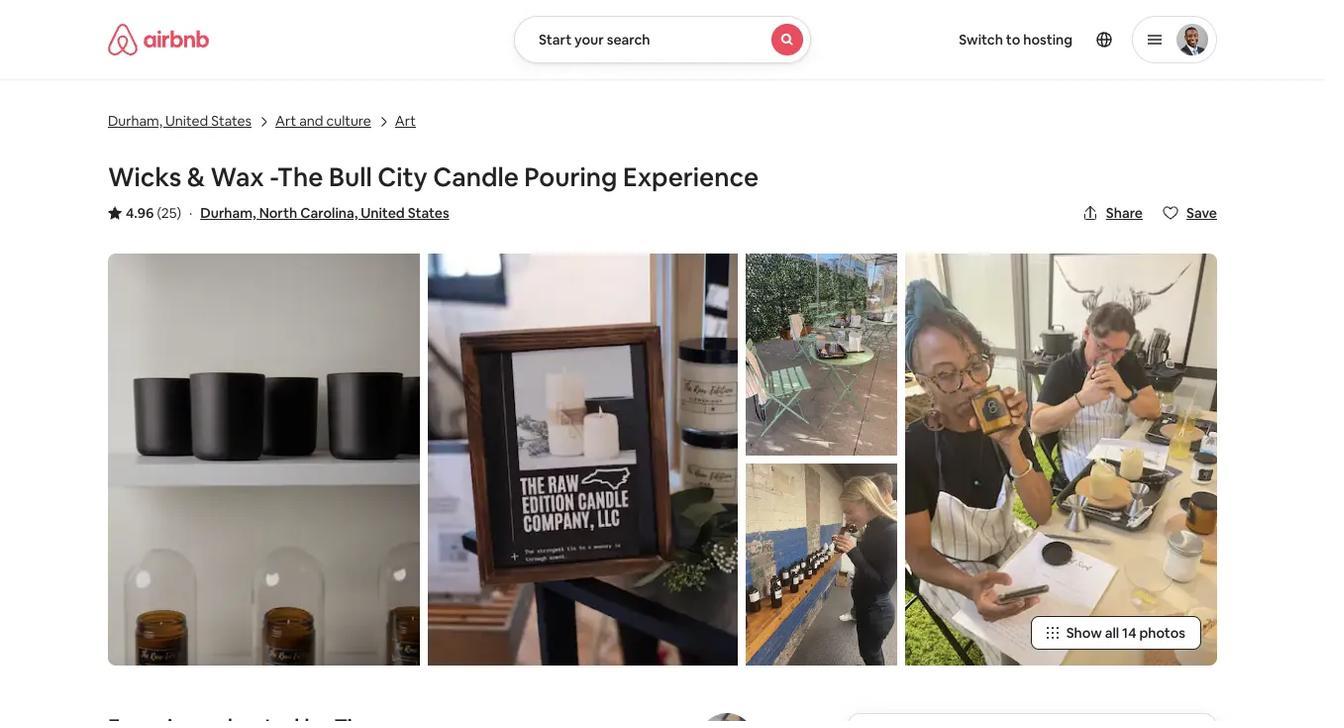 Task type: vqa. For each thing, say whether or not it's contained in the screenshot.
The Experience
yes



Task type: locate. For each thing, give the bounding box(es) containing it.
Start your search search field
[[514, 16, 811, 63]]

united down city
[[361, 204, 405, 222]]

states
[[211, 112, 252, 130], [408, 204, 449, 222]]

candle
[[433, 160, 519, 194]]

1 horizontal spatial durham,
[[200, 204, 256, 222]]

states up wax
[[211, 112, 252, 130]]

14
[[1122, 624, 1136, 642]]

profile element
[[835, 0, 1217, 79]]

art and culture link
[[275, 110, 371, 131]]

experience cover photo image
[[108, 254, 420, 665], [108, 254, 420, 665]]

united up the &
[[165, 112, 208, 130]]

switch to hosting link
[[947, 19, 1084, 60]]

durham, united states link
[[108, 110, 252, 131]]

all
[[1105, 624, 1119, 642]]

city
[[377, 160, 428, 194]]

0 horizontal spatial art
[[275, 112, 296, 130]]

1 vertical spatial states
[[408, 204, 449, 222]]

art link
[[395, 110, 416, 131]]

0 vertical spatial durham,
[[108, 112, 162, 130]]

states down wicks & wax -the bull city candle pouring experience
[[408, 204, 449, 222]]

experience photo 2 image
[[746, 254, 897, 456], [746, 254, 897, 456]]

united
[[165, 112, 208, 130], [361, 204, 405, 222]]

0 horizontal spatial united
[[165, 112, 208, 130]]

0 horizontal spatial durham,
[[108, 112, 162, 130]]

art left and
[[275, 112, 296, 130]]

wax
[[210, 160, 264, 194]]

1 horizontal spatial united
[[361, 204, 405, 222]]

2 art from the left
[[395, 112, 416, 130]]

art
[[275, 112, 296, 130], [395, 112, 416, 130]]

1 horizontal spatial art
[[395, 112, 416, 130]]

experience photo 3 image
[[746, 463, 897, 665], [746, 463, 897, 665]]

art for art
[[395, 112, 416, 130]]

show all 14 photos link
[[1031, 616, 1201, 650]]

1 vertical spatial durham,
[[200, 204, 256, 222]]

art inside "link"
[[275, 112, 296, 130]]

wicks & wax -the bull city candle pouring experience
[[108, 160, 759, 194]]

experience photo 4 image
[[905, 254, 1217, 665], [905, 254, 1217, 665]]

0 vertical spatial states
[[211, 112, 252, 130]]

the
[[277, 160, 323, 194]]

start your search button
[[514, 16, 811, 63]]

start your search
[[539, 31, 650, 49]]

experience photo 1 image
[[428, 254, 738, 665], [428, 254, 738, 665]]

art up city
[[395, 112, 416, 130]]

pouring
[[524, 160, 617, 194]]

durham, up wicks
[[108, 112, 162, 130]]

durham, down wax
[[200, 204, 256, 222]]

0 horizontal spatial states
[[211, 112, 252, 130]]

durham,
[[108, 112, 162, 130], [200, 204, 256, 222]]

1 art from the left
[[275, 112, 296, 130]]



Task type: describe. For each thing, give the bounding box(es) containing it.
culture
[[326, 112, 371, 130]]

search
[[607, 31, 650, 49]]

switch
[[959, 31, 1003, 49]]

share
[[1106, 204, 1143, 222]]

north
[[259, 204, 297, 222]]

bull
[[329, 160, 372, 194]]

durham, united states
[[108, 112, 252, 130]]

4.96 (25)
[[126, 204, 181, 222]]

art for art and culture
[[275, 112, 296, 130]]

to
[[1006, 31, 1020, 49]]

art and culture
[[275, 112, 371, 130]]

your
[[574, 31, 604, 49]]

carolina,
[[300, 204, 358, 222]]

durham, north carolina, united states link
[[200, 204, 449, 222]]

4.96
[[126, 204, 154, 222]]

·
[[189, 204, 192, 222]]

and
[[299, 112, 323, 130]]

show all 14 photos
[[1066, 624, 1185, 642]]

(25)
[[157, 204, 181, 222]]

save button
[[1155, 196, 1225, 230]]

&
[[187, 160, 205, 194]]

0 vertical spatial united
[[165, 112, 208, 130]]

hosting
[[1023, 31, 1073, 49]]

start
[[539, 31, 572, 49]]

· durham, north carolina, united states
[[189, 204, 449, 222]]

switch to hosting
[[959, 31, 1073, 49]]

save
[[1186, 204, 1217, 222]]

wicks
[[108, 160, 182, 194]]

-
[[270, 160, 277, 194]]

1 vertical spatial united
[[361, 204, 405, 222]]

photos
[[1139, 624, 1185, 642]]

1 horizontal spatial states
[[408, 204, 449, 222]]

experience
[[623, 160, 759, 194]]

show
[[1066, 624, 1102, 642]]

share button
[[1074, 196, 1151, 230]]



